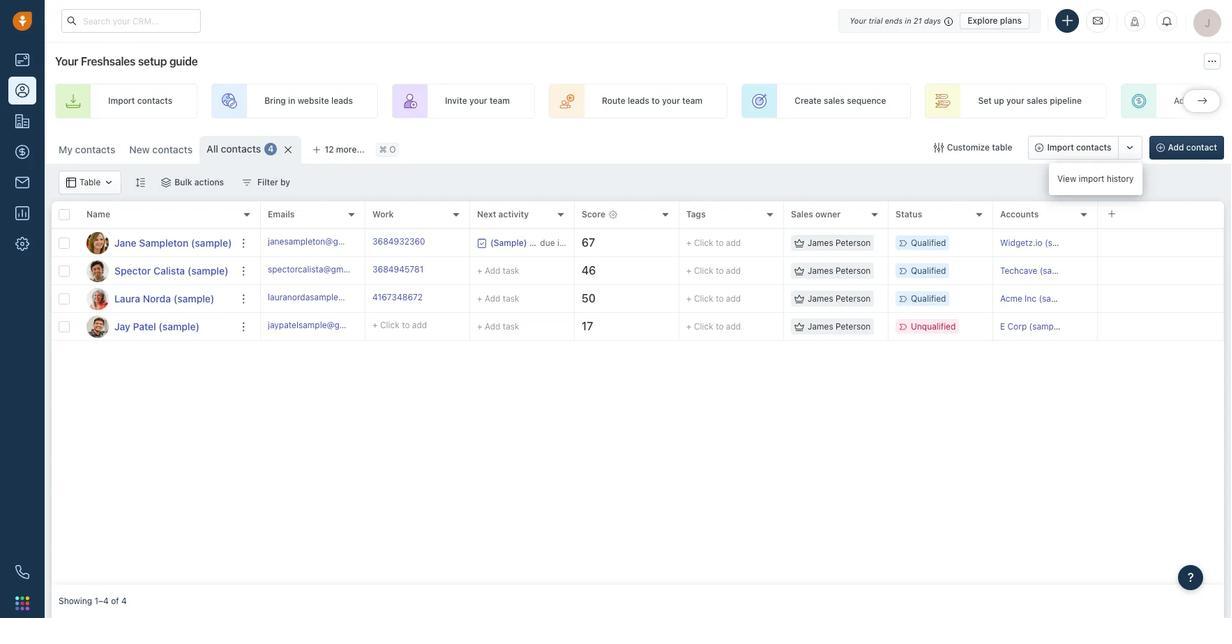 Task type: locate. For each thing, give the bounding box(es) containing it.
1 james from the top
[[808, 238, 833, 248]]

4 james from the top
[[808, 322, 833, 332]]

2 horizontal spatial your
[[1007, 96, 1025, 106]]

3 + click to add from the top
[[686, 294, 741, 304]]

2 leads from the left
[[628, 96, 649, 106]]

2 row group from the left
[[261, 230, 1224, 341]]

your
[[850, 16, 867, 25], [55, 55, 78, 68]]

in inside bring in website leads link
[[288, 96, 295, 106]]

1 horizontal spatial your
[[662, 96, 680, 106]]

sales
[[824, 96, 845, 106], [1027, 96, 1048, 106]]

my contacts button
[[52, 136, 122, 164], [59, 144, 115, 156]]

1–4
[[95, 597, 109, 607]]

qualified
[[911, 238, 946, 248], [911, 266, 946, 276], [911, 294, 946, 304]]

1 cell from the top
[[1098, 230, 1224, 257]]

sales left pipeline
[[1027, 96, 1048, 106]]

(sample) inside laura norda (sample) link
[[174, 293, 214, 304]]

2 peterson from the top
[[836, 266, 871, 276]]

widgetz.io (sample) link
[[1000, 238, 1080, 248]]

import inside "link"
[[108, 96, 135, 106]]

2 sales from the left
[[1027, 96, 1048, 106]]

4
[[268, 144, 274, 154], [121, 597, 127, 607]]

3 peterson from the top
[[836, 294, 871, 304]]

j image for jane sampleton (sample)
[[87, 232, 109, 254]]

1 vertical spatial in
[[288, 96, 295, 106]]

(sample) right inc
[[1039, 294, 1074, 304]]

click
[[694, 238, 713, 248], [694, 266, 713, 276], [694, 294, 713, 304], [380, 320, 400, 331], [694, 322, 713, 332]]

table button
[[59, 171, 122, 195]]

1 vertical spatial j image
[[87, 316, 109, 338]]

1 james peterson from the top
[[808, 238, 871, 248]]

add for 46
[[485, 265, 500, 276]]

0 vertical spatial import contacts
[[108, 96, 172, 106]]

contacts right new
[[152, 144, 193, 156]]

qualified for 67
[[911, 238, 946, 248]]

james peterson for 17
[[808, 322, 871, 332]]

1 horizontal spatial import contacts
[[1047, 142, 1112, 153]]

e corp (sample)
[[1000, 322, 1064, 332]]

1 horizontal spatial import
[[1047, 142, 1074, 153]]

in
[[905, 16, 912, 25], [288, 96, 295, 106]]

3 + add task from the top
[[477, 321, 519, 332]]

0 vertical spatial task
[[503, 265, 519, 276]]

0 vertical spatial + add task
[[477, 265, 519, 276]]

import for import contacts "link"
[[108, 96, 135, 106]]

james peterson for 50
[[808, 294, 871, 304]]

3 james peterson from the top
[[808, 294, 871, 304]]

1 + click to add from the top
[[686, 238, 741, 248]]

to for 67
[[716, 238, 724, 248]]

sales right create
[[824, 96, 845, 106]]

1 horizontal spatial 4
[[268, 144, 274, 154]]

2 vertical spatial qualified
[[911, 294, 946, 304]]

bring in website leads link
[[211, 84, 378, 119]]

spector calista (sample) link
[[114, 264, 228, 278]]

1 vertical spatial task
[[503, 293, 519, 304]]

website
[[298, 96, 329, 106]]

contact
[[1186, 142, 1217, 153]]

0 horizontal spatial leads
[[331, 96, 353, 106]]

import contacts inside import contacts "button"
[[1047, 142, 1112, 153]]

3 james from the top
[[808, 294, 833, 304]]

your right "route"
[[662, 96, 680, 106]]

(sample) down spector calista (sample) 'link'
[[174, 293, 214, 304]]

container_wx8msf4aqz5i3rn1 image inside table "dropdown button"
[[104, 178, 114, 188]]

in left 21
[[905, 16, 912, 25]]

jane sampleton (sample)
[[114, 237, 232, 249]]

50
[[582, 292, 596, 305]]

(sample) for acme inc (sample)
[[1039, 294, 1074, 304]]

1 + add task from the top
[[477, 265, 519, 276]]

1 vertical spatial + add task
[[477, 293, 519, 304]]

0 vertical spatial your
[[850, 16, 867, 25]]

showing
[[59, 597, 92, 607]]

2 j image from the top
[[87, 316, 109, 338]]

2 qualified from the top
[[911, 266, 946, 276]]

0 horizontal spatial your
[[469, 96, 487, 106]]

add for 46
[[726, 266, 741, 276]]

techcave (sample) link
[[1000, 266, 1075, 276]]

3 your from the left
[[1007, 96, 1025, 106]]

peterson for 17
[[836, 322, 871, 332]]

1 vertical spatial your
[[55, 55, 78, 68]]

0 horizontal spatial team
[[490, 96, 510, 106]]

explore
[[968, 15, 998, 25]]

filter
[[257, 177, 278, 188]]

route
[[602, 96, 626, 106]]

to for 50
[[716, 294, 724, 304]]

tags
[[686, 210, 706, 220]]

to for 17
[[716, 322, 724, 332]]

container_wx8msf4aqz5i3rn1 image
[[66, 178, 76, 188], [161, 178, 171, 188], [795, 238, 804, 248], [795, 294, 804, 304]]

your right invite
[[469, 96, 487, 106]]

17
[[582, 320, 593, 333]]

j image
[[87, 232, 109, 254], [87, 316, 109, 338]]

(sample) inside jay patel (sample) link
[[159, 321, 199, 332]]

3 task from the top
[[503, 321, 519, 332]]

(sample)
[[191, 237, 232, 249], [1045, 238, 1080, 248], [188, 265, 228, 277], [1040, 266, 1075, 276], [174, 293, 214, 304], [1039, 294, 1074, 304], [159, 321, 199, 332], [1029, 322, 1064, 332]]

your freshsales setup guide
[[55, 55, 198, 68]]

deal
[[1192, 96, 1209, 106]]

0 horizontal spatial import
[[108, 96, 135, 106]]

style_myh0__igzzd8unmi image
[[136, 178, 145, 187]]

container_wx8msf4aqz5i3rn1 image inside table "dropdown button"
[[66, 178, 76, 188]]

qualified for 50
[[911, 294, 946, 304]]

route leads to your team
[[602, 96, 703, 106]]

s image
[[87, 260, 109, 282]]

4 james peterson from the top
[[808, 322, 871, 332]]

1 task from the top
[[503, 265, 519, 276]]

send email image
[[1093, 15, 1103, 27]]

row group
[[52, 230, 261, 341], [261, 230, 1224, 341]]

team inside the route leads to your team link
[[682, 96, 703, 106]]

next activity
[[477, 210, 529, 220]]

(sample) inside 'jane sampleton (sample)' link
[[191, 237, 232, 249]]

j image left jane
[[87, 232, 109, 254]]

4 cell from the top
[[1098, 313, 1224, 340]]

3684945781
[[373, 264, 424, 275]]

actions
[[194, 177, 224, 188]]

set up your sales pipeline
[[978, 96, 1082, 106]]

0 vertical spatial j image
[[87, 232, 109, 254]]

cell for 67
[[1098, 230, 1224, 257]]

2 vertical spatial + add task
[[477, 321, 519, 332]]

2 james peterson from the top
[[808, 266, 871, 276]]

filter by
[[257, 177, 290, 188]]

0 vertical spatial in
[[905, 16, 912, 25]]

2 your from the left
[[662, 96, 680, 106]]

1 horizontal spatial leads
[[628, 96, 649, 106]]

(sample) inside spector calista (sample) 'link'
[[188, 265, 228, 277]]

acme
[[1000, 294, 1022, 304]]

your right up
[[1007, 96, 1025, 106]]

e corp (sample) link
[[1000, 322, 1064, 332]]

+ click to add for 17
[[686, 322, 741, 332]]

2 team from the left
[[682, 96, 703, 106]]

qualified for 46
[[911, 266, 946, 276]]

cell
[[1098, 230, 1224, 257], [1098, 257, 1224, 285], [1098, 285, 1224, 313], [1098, 313, 1224, 340]]

0 horizontal spatial your
[[55, 55, 78, 68]]

status
[[896, 210, 922, 220]]

4 right the of
[[121, 597, 127, 607]]

james peterson
[[808, 238, 871, 248], [808, 266, 871, 276], [808, 294, 871, 304], [808, 322, 871, 332]]

grid
[[52, 200, 1224, 585]]

1 row group from the left
[[52, 230, 261, 341]]

12 more...
[[325, 144, 365, 155]]

sales owner
[[791, 210, 841, 220]]

leads right "route"
[[628, 96, 649, 106]]

(sample) for e corp (sample)
[[1029, 322, 1064, 332]]

james for 17
[[808, 322, 833, 332]]

your left freshsales
[[55, 55, 78, 68]]

press space to select this row. row
[[52, 230, 261, 257], [261, 230, 1224, 257], [52, 257, 261, 285], [261, 257, 1224, 285], [52, 285, 261, 313], [261, 285, 1224, 313], [52, 313, 261, 341], [261, 313, 1224, 341]]

import down your freshsales setup guide
[[108, 96, 135, 106]]

add for 17
[[726, 322, 741, 332]]

1 team from the left
[[490, 96, 510, 106]]

4 peterson from the top
[[836, 322, 871, 332]]

your left trial at the top right
[[850, 16, 867, 25]]

jaypatelsample@gmail.com + click to add
[[268, 320, 427, 331]]

contacts down setup
[[137, 96, 172, 106]]

container_wx8msf4aqz5i3rn1 image
[[934, 143, 944, 153], [104, 178, 114, 188], [242, 178, 252, 188], [477, 238, 487, 248], [795, 266, 804, 276], [795, 322, 804, 332]]

task
[[503, 265, 519, 276], [503, 293, 519, 304], [503, 321, 519, 332]]

Search your CRM... text field
[[61, 9, 201, 33]]

add for 50
[[485, 293, 500, 304]]

your
[[469, 96, 487, 106], [662, 96, 680, 106], [1007, 96, 1025, 106]]

import contacts link
[[55, 84, 198, 119]]

0 horizontal spatial sales
[[824, 96, 845, 106]]

add
[[1174, 96, 1190, 106], [1168, 142, 1184, 153], [485, 265, 500, 276], [485, 293, 500, 304], [485, 321, 500, 332]]

press space to select this row. row containing jay patel (sample)
[[52, 313, 261, 341]]

techcave (sample)
[[1000, 266, 1075, 276]]

0 vertical spatial 4
[[268, 144, 274, 154]]

james
[[808, 238, 833, 248], [808, 266, 833, 276], [808, 294, 833, 304], [808, 322, 833, 332]]

your trial ends in 21 days
[[850, 16, 941, 25]]

lauranordasample@gmail.com link
[[268, 291, 386, 306]]

(sample) right sampleton
[[191, 237, 232, 249]]

james peterson for 46
[[808, 266, 871, 276]]

import contacts down setup
[[108, 96, 172, 106]]

1 horizontal spatial team
[[682, 96, 703, 106]]

1 sales from the left
[[824, 96, 845, 106]]

4 + click to add from the top
[[686, 322, 741, 332]]

customize
[[947, 142, 990, 153]]

1 vertical spatial import
[[1047, 142, 1074, 153]]

2 + click to add from the top
[[686, 266, 741, 276]]

1 vertical spatial qualified
[[911, 266, 946, 276]]

0 vertical spatial qualified
[[911, 238, 946, 248]]

add for 67
[[726, 238, 741, 248]]

leads right the website
[[331, 96, 353, 106]]

contacts up the view import history
[[1076, 142, 1112, 153]]

contacts
[[137, 96, 172, 106], [1076, 142, 1112, 153], [221, 143, 261, 155], [75, 144, 115, 156], [152, 144, 193, 156]]

plans
[[1000, 15, 1022, 25]]

3 qualified from the top
[[911, 294, 946, 304]]

j image left jay
[[87, 316, 109, 338]]

4 up filter by
[[268, 144, 274, 154]]

calista
[[153, 265, 185, 277]]

customize table
[[947, 142, 1012, 153]]

james peterson for 67
[[808, 238, 871, 248]]

1 peterson from the top
[[836, 238, 871, 248]]

2 cell from the top
[[1098, 257, 1224, 285]]

import up the view
[[1047, 142, 1074, 153]]

new contacts
[[129, 144, 193, 156]]

explore plans
[[968, 15, 1022, 25]]

3684932360 link
[[373, 236, 425, 251]]

name row
[[52, 202, 261, 230]]

press space to select this row. row containing laura norda (sample)
[[52, 285, 261, 313]]

customize table button
[[925, 136, 1022, 160]]

my
[[59, 144, 73, 156]]

(sample) right corp
[[1029, 322, 1064, 332]]

0 vertical spatial import
[[108, 96, 135, 106]]

click for 50
[[694, 294, 713, 304]]

(sample) for jane sampleton (sample)
[[191, 237, 232, 249]]

2 vertical spatial task
[[503, 321, 519, 332]]

ends
[[885, 16, 903, 25]]

import contacts up import
[[1047, 142, 1112, 153]]

task for 50
[[503, 293, 519, 304]]

(sample) down widgetz.io (sample) link at the right of the page
[[1040, 266, 1075, 276]]

1 qualified from the top
[[911, 238, 946, 248]]

1 vertical spatial 4
[[121, 597, 127, 607]]

1 your from the left
[[469, 96, 487, 106]]

(sample) right calista
[[188, 265, 228, 277]]

peterson for 67
[[836, 238, 871, 248]]

e
[[1000, 322, 1005, 332]]

(sample) for laura norda (sample)
[[174, 293, 214, 304]]

1 horizontal spatial your
[[850, 16, 867, 25]]

add for 50
[[726, 294, 741, 304]]

1 j image from the top
[[87, 232, 109, 254]]

+ add task for 17
[[477, 321, 519, 332]]

67
[[582, 237, 595, 249]]

0 horizontal spatial import contacts
[[108, 96, 172, 106]]

acme inc (sample) link
[[1000, 294, 1074, 304]]

peterson
[[836, 238, 871, 248], [836, 266, 871, 276], [836, 294, 871, 304], [836, 322, 871, 332]]

3 cell from the top
[[1098, 285, 1224, 313]]

import inside "button"
[[1047, 142, 1074, 153]]

my contacts
[[59, 144, 115, 156]]

0 horizontal spatial in
[[288, 96, 295, 106]]

1 horizontal spatial sales
[[1027, 96, 1048, 106]]

import contacts inside import contacts "link"
[[108, 96, 172, 106]]

(sample) for jay patel (sample)
[[159, 321, 199, 332]]

(sample) down laura norda (sample) link
[[159, 321, 199, 332]]

2 james from the top
[[808, 266, 833, 276]]

import contacts
[[108, 96, 172, 106], [1047, 142, 1112, 153]]

container_wx8msf4aqz5i3rn1 image inside "filter by" button
[[242, 178, 252, 188]]

contacts right all on the top
[[221, 143, 261, 155]]

janesampleton@gmail.com 3684932360
[[268, 236, 425, 247]]

2 + add task from the top
[[477, 293, 519, 304]]

name
[[87, 210, 110, 220]]

in right bring
[[288, 96, 295, 106]]

+
[[686, 238, 692, 248], [477, 265, 482, 276], [686, 266, 692, 276], [477, 293, 482, 304], [686, 294, 692, 304], [373, 320, 378, 331], [477, 321, 482, 332], [686, 322, 692, 332]]

2 task from the top
[[503, 293, 519, 304]]

+ click to add for 67
[[686, 238, 741, 248]]

days
[[924, 16, 941, 25]]

1 vertical spatial import contacts
[[1047, 142, 1112, 153]]

peterson for 50
[[836, 294, 871, 304]]



Task type: vqa. For each thing, say whether or not it's contained in the screenshot.
17
yes



Task type: describe. For each thing, give the bounding box(es) containing it.
add inside "button"
[[1168, 142, 1184, 153]]

3684945781 link
[[373, 264, 424, 278]]

add deal link
[[1121, 84, 1231, 119]]

cell for 46
[[1098, 257, 1224, 285]]

create sales sequence link
[[742, 84, 911, 119]]

accounts
[[1000, 210, 1039, 220]]

widgetz.io
[[1000, 238, 1043, 248]]

laura norda (sample)
[[114, 293, 214, 304]]

janesampleton@gmail.com link
[[268, 236, 373, 251]]

corp
[[1008, 322, 1027, 332]]

your inside invite your team link
[[469, 96, 487, 106]]

spectorcalista@gmail.com link
[[268, 264, 372, 278]]

press space to select this row. row containing 50
[[261, 285, 1224, 313]]

patel
[[133, 321, 156, 332]]

table
[[992, 142, 1012, 153]]

james for 67
[[808, 238, 833, 248]]

trial
[[869, 16, 883, 25]]

container_wx8msf4aqz5i3rn1 image inside customize table button
[[934, 143, 944, 153]]

unqualified
[[911, 322, 956, 332]]

1 horizontal spatial in
[[905, 16, 912, 25]]

create sales sequence
[[795, 96, 886, 106]]

create
[[795, 96, 822, 106]]

task for 17
[[503, 321, 519, 332]]

all contacts link
[[207, 142, 261, 156]]

0 horizontal spatial 4
[[121, 597, 127, 607]]

route leads to your team link
[[549, 84, 728, 119]]

guide
[[169, 55, 198, 68]]

add deal
[[1174, 96, 1209, 106]]

spector
[[114, 265, 151, 277]]

filter by button
[[233, 171, 299, 195]]

l image
[[87, 288, 109, 310]]

table
[[80, 177, 101, 188]]

sampleton
[[139, 237, 188, 249]]

add for 17
[[485, 321, 500, 332]]

spectorcalista@gmail.com 3684945781
[[268, 264, 424, 275]]

import contacts button
[[1029, 136, 1119, 160]]

click for 17
[[694, 322, 713, 332]]

jaypatelsample@gmail.com link
[[268, 319, 375, 334]]

46
[[582, 264, 596, 277]]

jay patel (sample)
[[114, 321, 199, 332]]

row group containing jane sampleton (sample)
[[52, 230, 261, 341]]

+ add task for 50
[[477, 293, 519, 304]]

work
[[373, 210, 394, 220]]

phone image
[[15, 566, 29, 580]]

contacts inside "button"
[[1076, 142, 1112, 153]]

janesampleton@gmail.com
[[268, 236, 373, 247]]

peterson for 46
[[836, 266, 871, 276]]

(sample) for spector calista (sample)
[[188, 265, 228, 277]]

+ click to add for 46
[[686, 266, 741, 276]]

setup
[[138, 55, 167, 68]]

your for your trial ends in 21 days
[[850, 16, 867, 25]]

add contact
[[1168, 142, 1217, 153]]

sales
[[791, 210, 813, 220]]

your inside the route leads to your team link
[[662, 96, 680, 106]]

row group containing 67
[[261, 230, 1224, 341]]

contacts inside "link"
[[137, 96, 172, 106]]

acme inc (sample)
[[1000, 294, 1074, 304]]

score
[[582, 210, 606, 220]]

container_wx8msf4aqz5i3rn1 image inside bulk actions button
[[161, 178, 171, 188]]

+ add task for 46
[[477, 265, 519, 276]]

import contacts group
[[1029, 136, 1142, 160]]

+ click to add for 50
[[686, 294, 741, 304]]

view import history
[[1058, 174, 1134, 184]]

widgetz.io (sample)
[[1000, 238, 1080, 248]]

sequence
[[847, 96, 886, 106]]

history
[[1107, 174, 1134, 184]]

activity
[[498, 210, 529, 220]]

bring
[[264, 96, 286, 106]]

lauranordasample@gmail.com
[[268, 292, 386, 303]]

press space to select this row. row containing 67
[[261, 230, 1224, 257]]

team inside invite your team link
[[490, 96, 510, 106]]

freshworks switcher image
[[15, 597, 29, 611]]

james for 50
[[808, 294, 833, 304]]

your inside set up your sales pipeline link
[[1007, 96, 1025, 106]]

invite your team
[[445, 96, 510, 106]]

to for 46
[[716, 266, 724, 276]]

inc
[[1025, 294, 1037, 304]]

name column header
[[80, 202, 261, 230]]

bulk actions
[[175, 177, 224, 188]]

bulk
[[175, 177, 192, 188]]

cell for 50
[[1098, 285, 1224, 313]]

contacts right my
[[75, 144, 115, 156]]

press space to select this row. row containing jane sampleton (sample)
[[52, 230, 261, 257]]

task for 46
[[503, 265, 519, 276]]

3684932360
[[373, 236, 425, 247]]

press space to select this row. row containing 17
[[261, 313, 1224, 341]]

add contact button
[[1149, 136, 1224, 160]]

4167348672
[[373, 292, 423, 303]]

4 inside the all contacts 4
[[268, 144, 274, 154]]

(sample) up techcave (sample) "link"
[[1045, 238, 1080, 248]]

click for 67
[[694, 238, 713, 248]]

more...
[[336, 144, 365, 155]]

new
[[129, 144, 150, 156]]

import contacts for import contacts "link"
[[108, 96, 172, 106]]

21
[[914, 16, 922, 25]]

click for 46
[[694, 266, 713, 276]]

view import history menu item
[[1049, 167, 1142, 191]]

view
[[1058, 174, 1077, 184]]

1 leads from the left
[[331, 96, 353, 106]]

4167348672 link
[[373, 291, 423, 306]]

press space to select this row. row containing 46
[[261, 257, 1224, 285]]

techcave
[[1000, 266, 1038, 276]]

j image for jay patel (sample)
[[87, 316, 109, 338]]

set
[[978, 96, 992, 106]]

explore plans link
[[960, 12, 1030, 29]]

import
[[1079, 174, 1105, 184]]

freshsales
[[81, 55, 135, 68]]

cell for 17
[[1098, 313, 1224, 340]]

spector calista (sample)
[[114, 265, 228, 277]]

invite your team link
[[392, 84, 535, 119]]

pipeline
[[1050, 96, 1082, 106]]

12
[[325, 144, 334, 155]]

import contacts for import contacts "button"
[[1047, 142, 1112, 153]]

jay patel (sample) link
[[114, 320, 199, 334]]

emails
[[268, 210, 295, 220]]

press space to select this row. row containing spector calista (sample)
[[52, 257, 261, 285]]

import for import contacts "button"
[[1047, 142, 1074, 153]]

phone element
[[8, 559, 36, 587]]

set up your sales pipeline link
[[925, 84, 1107, 119]]

jane sampleton (sample) link
[[114, 236, 232, 250]]

grid containing 67
[[52, 200, 1224, 585]]

by
[[280, 177, 290, 188]]

james for 46
[[808, 266, 833, 276]]

⌘ o
[[379, 145, 396, 155]]

your for your freshsales setup guide
[[55, 55, 78, 68]]

⌘
[[379, 145, 387, 155]]



